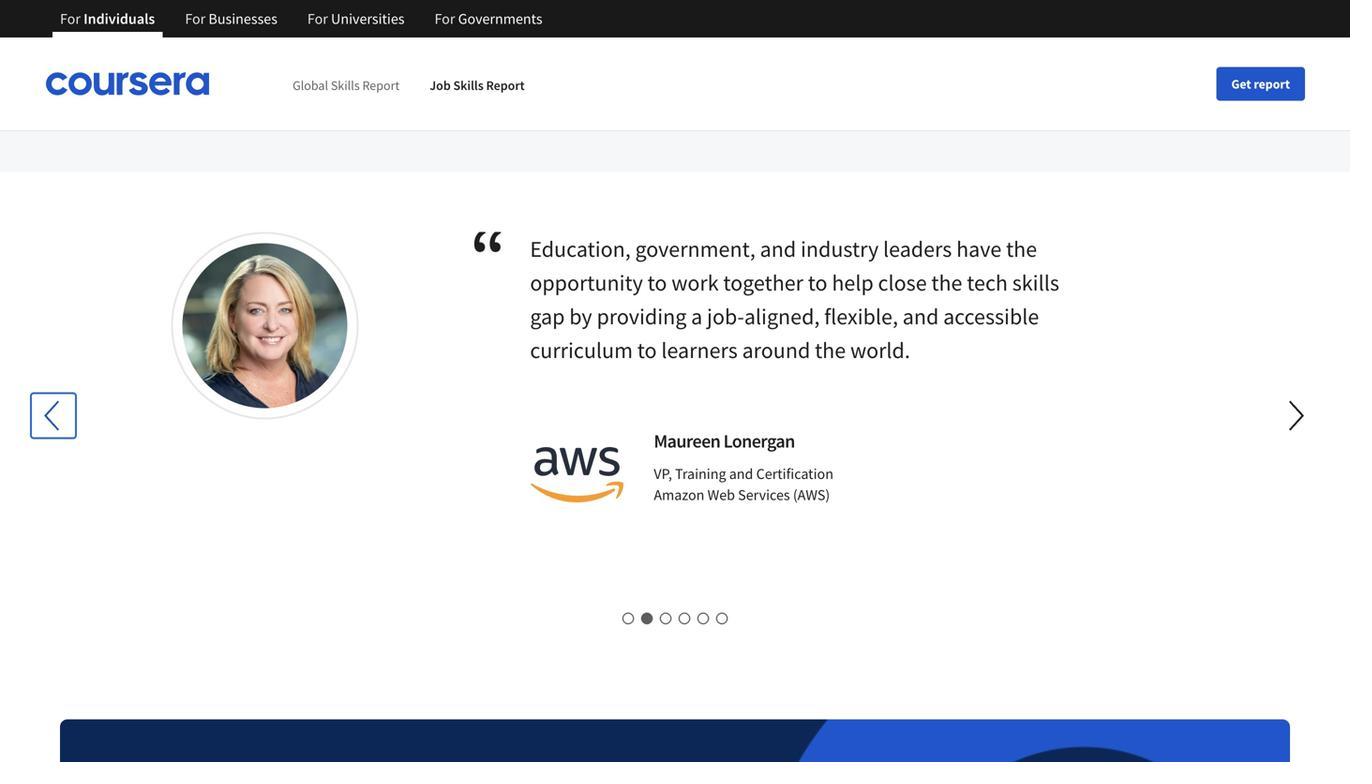 Task type: describe. For each thing, give the bounding box(es) containing it.
maureen lonergan
[[654, 430, 795, 453]]

report
[[1254, 76, 1291, 92]]

get report button
[[1217, 67, 1306, 101]]

to down providing
[[638, 336, 657, 365]]

aligned,
[[745, 303, 820, 331]]

to up providing
[[648, 269, 667, 297]]

maureen lonergan image
[[183, 244, 348, 409]]

global skills report
[[293, 77, 400, 94]]

2 vertical spatial the
[[815, 336, 846, 365]]

(aws)
[[793, 486, 830, 505]]

get
[[1232, 76, 1252, 92]]

lonergan
[[724, 430, 795, 453]]

1 vertical spatial and
[[903, 303, 939, 331]]

skills
[[1013, 269, 1060, 297]]

2 horizontal spatial the
[[1007, 235, 1038, 263]]

learners
[[662, 336, 738, 365]]

around
[[743, 336, 811, 365]]

certification
[[757, 465, 834, 484]]

for for individuals
[[60, 9, 81, 28]]

banner navigation
[[45, 0, 558, 38]]

education, government, and industry leaders have the opportunity to work together to help close the tech skills gap by providing a job-aligned, flexible, and accessible curriculum to learners around the world.
[[530, 235, 1060, 365]]

businesses
[[209, 9, 278, 28]]

accessible
[[944, 303, 1040, 331]]

for individuals
[[60, 9, 155, 28]]

job skills report link
[[430, 77, 525, 94]]

services
[[738, 486, 790, 505]]

industry
[[801, 235, 879, 263]]

global skills report link
[[293, 77, 400, 94]]

by
[[570, 303, 593, 331]]

report for global skills report
[[363, 77, 400, 94]]

for governments
[[435, 9, 543, 28]]

to left help
[[808, 269, 828, 297]]

gap
[[530, 303, 565, 331]]

and for industry
[[760, 235, 797, 263]]



Task type: vqa. For each thing, say whether or not it's contained in the screenshot.
list box to the bottom
no



Task type: locate. For each thing, give the bounding box(es) containing it.
skills
[[331, 77, 360, 94], [454, 77, 484, 94]]

providing
[[597, 303, 687, 331]]

0 vertical spatial and
[[760, 235, 797, 263]]

governments
[[458, 9, 543, 28]]

job-
[[707, 303, 745, 331]]

skills right job
[[454, 77, 484, 94]]

2 for from the left
[[185, 9, 206, 28]]

1 horizontal spatial skills
[[454, 77, 484, 94]]

the
[[1007, 235, 1038, 263], [932, 269, 963, 297], [815, 336, 846, 365]]

for for universities
[[308, 9, 328, 28]]

report for job skills report
[[486, 77, 525, 94]]

a
[[691, 303, 703, 331]]

government,
[[636, 235, 756, 263]]

close
[[879, 269, 927, 297]]

and down the close
[[903, 303, 939, 331]]

for
[[60, 9, 81, 28], [185, 9, 206, 28], [308, 9, 328, 28], [435, 9, 455, 28]]

for businesses
[[185, 9, 278, 28]]

slides element
[[60, 609, 1291, 628]]

get report
[[1232, 76, 1291, 92]]

maureen
[[654, 430, 721, 453]]

for left individuals
[[60, 9, 81, 28]]

1 skills from the left
[[331, 77, 360, 94]]

individuals
[[84, 9, 155, 28]]

for left universities at the left top of the page
[[308, 9, 328, 28]]

2 report from the left
[[486, 77, 525, 94]]

3 for from the left
[[308, 9, 328, 28]]

for for businesses
[[185, 9, 206, 28]]

go to previous slide image
[[31, 394, 76, 439], [44, 401, 59, 431]]

help
[[832, 269, 874, 297]]

training
[[675, 465, 727, 484]]

the left 'tech'
[[932, 269, 963, 297]]

web
[[708, 486, 735, 505]]

for left businesses
[[185, 9, 206, 28]]

flexible,
[[825, 303, 899, 331]]

job
[[430, 77, 451, 94]]

1 horizontal spatial the
[[932, 269, 963, 297]]

universities
[[331, 9, 405, 28]]

vp, training and certification amazon web services (aws)
[[654, 465, 834, 505]]

0 horizontal spatial the
[[815, 336, 846, 365]]

job skills report
[[430, 77, 525, 94]]

for universities
[[308, 9, 405, 28]]

opportunity
[[530, 269, 643, 297]]

0 horizontal spatial report
[[363, 77, 400, 94]]

report
[[363, 77, 400, 94], [486, 77, 525, 94]]

work
[[672, 269, 719, 297]]

go to next slide image
[[1275, 394, 1320, 439]]

tech
[[967, 269, 1008, 297]]

leaders
[[884, 235, 952, 263]]

0 horizontal spatial skills
[[331, 77, 360, 94]]

report left job
[[363, 77, 400, 94]]

1 horizontal spatial and
[[760, 235, 797, 263]]

skills for job
[[454, 77, 484, 94]]

the down flexible,
[[815, 336, 846, 365]]

education,
[[530, 235, 631, 263]]

1 for from the left
[[60, 9, 81, 28]]

and for certification
[[730, 465, 754, 484]]

0 horizontal spatial and
[[730, 465, 754, 484]]

for left 'governments'
[[435, 9, 455, 28]]

1 horizontal spatial report
[[486, 77, 525, 94]]

4 for from the left
[[435, 9, 455, 28]]

1 report from the left
[[363, 77, 400, 94]]

vp,
[[654, 465, 672, 484]]

world.
[[851, 336, 911, 365]]

2 skills from the left
[[454, 77, 484, 94]]

aws image
[[530, 427, 624, 517]]

global
[[293, 77, 328, 94]]

together
[[724, 269, 804, 297]]

2 horizontal spatial and
[[903, 303, 939, 331]]

2 vertical spatial and
[[730, 465, 754, 484]]

and up "together"
[[760, 235, 797, 263]]

0 vertical spatial the
[[1007, 235, 1038, 263]]

skills right global
[[331, 77, 360, 94]]

have
[[957, 235, 1002, 263]]

coursera logo image
[[45, 72, 210, 96]]

amazon
[[654, 486, 705, 505]]

and up "web"
[[730, 465, 754, 484]]

report right job
[[486, 77, 525, 94]]

and
[[760, 235, 797, 263], [903, 303, 939, 331], [730, 465, 754, 484]]

the up skills
[[1007, 235, 1038, 263]]

and inside vp, training and certification amazon web services (aws)
[[730, 465, 754, 484]]

for for governments
[[435, 9, 455, 28]]

1 vertical spatial the
[[932, 269, 963, 297]]

curriculum
[[530, 336, 633, 365]]

to
[[648, 269, 667, 297], [808, 269, 828, 297], [638, 336, 657, 365]]

skills for global
[[331, 77, 360, 94]]



